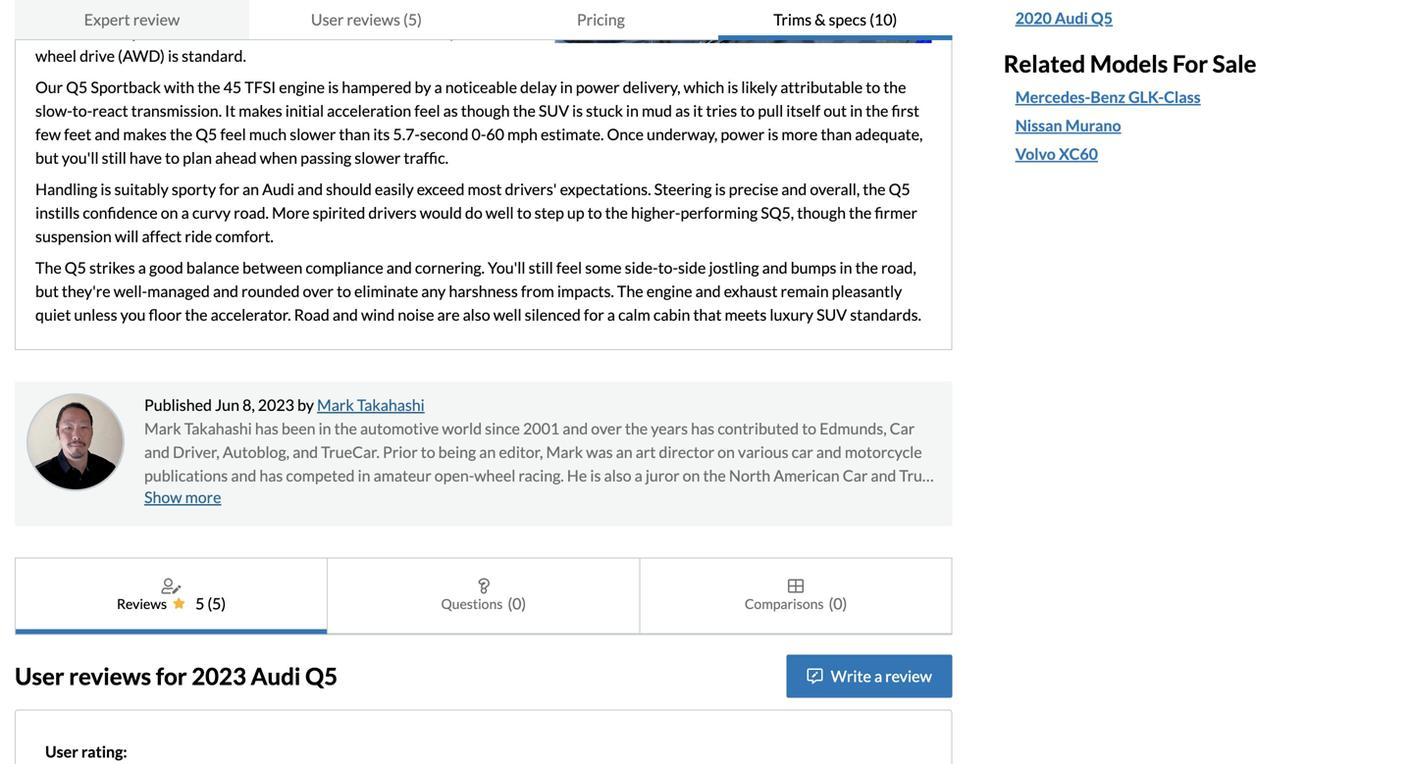 Task type: describe. For each thing, give the bounding box(es) containing it.
5 (5)
[[195, 594, 226, 613]]

well inside handling is suitably sporty for an audi and should easily exceed most drivers' expectations. steering is precise and overall, the q5 instills confidence on a curvy road. more spirited drivers would do well to step up to the higher-performing sq5, though the firmer suspension will affect ride comfort.
[[486, 203, 514, 222]]

mercedes-benz glk-class link
[[1016, 86, 1201, 109]]

glk-
[[1129, 88, 1164, 107]]

2020
[[1016, 8, 1052, 27]]

2020 audi q5 link up related
[[1016, 6, 1113, 30]]

between
[[242, 258, 303, 277]]

a inside handling is suitably sporty for an audi and should easily exceed most drivers' expectations. steering is precise and overall, the q5 instills confidence on a curvy road. more spirited drivers would do well to step up to the higher-performing sq5, though the firmer suspension will affect ride comfort.
[[181, 203, 189, 222]]

edmunds,
[[820, 419, 887, 438]]

and down been
[[293, 443, 318, 462]]

the down expectations.
[[605, 203, 628, 222]]

review inside 'write a review' "button"
[[886, 667, 932, 686]]

the up firmer
[[863, 180, 886, 199]]

(5) inside tab
[[403, 10, 422, 29]]

reviews for (5)
[[347, 10, 400, 29]]

to left plan
[[165, 148, 180, 167]]

affect
[[142, 227, 182, 246]]

expert
[[84, 10, 130, 29]]

mark takahashi cargurus author photo. image
[[27, 394, 125, 492]]

in right out
[[850, 101, 863, 120]]

nissan
[[1016, 116, 1063, 135]]

the up the pleasantly on the top
[[856, 258, 878, 277]]

the down managed
[[185, 305, 208, 324]]

remain
[[781, 282, 829, 301]]

any
[[421, 282, 446, 301]]

autoblog,
[[223, 443, 290, 462]]

plan
[[183, 148, 212, 167]]

precise
[[729, 180, 779, 199]]

reviews for for
[[69, 663, 151, 691]]

strikes
[[89, 258, 135, 277]]

suitably
[[114, 180, 169, 199]]

show more button
[[144, 488, 221, 507]]

in right delay
[[560, 78, 573, 97]]

awards.
[[221, 490, 277, 509]]

(0) for questions (0)
[[508, 594, 526, 613]]

good
[[149, 258, 183, 277]]

art
[[636, 443, 656, 462]]

spirited
[[313, 203, 365, 222]]

to up the car
[[802, 419, 817, 438]]

2001
[[523, 419, 560, 438]]

nissan murano link
[[1016, 114, 1121, 138]]

our q5 sportback with the 45 tfsi engine is hampered by a noticeable delay in power delivery, which is likely attributable to the slow-to-react transmission. it makes initial acceleration feel as though the suv is stuck in mud as it tries to pull itself out in the first few feet and makes the q5 feel much slower than its 5.7-second 0-60 mph estimate. once underway, power is more than adequate, but you'll still have to plan ahead when passing slower traffic.
[[35, 78, 923, 167]]

user edit image
[[162, 579, 181, 594]]

traffic.
[[404, 148, 449, 167]]

the up "truecar."
[[334, 419, 357, 438]]

rounded
[[241, 282, 300, 301]]

the up adequate, at top right
[[866, 101, 889, 120]]

trims
[[774, 10, 812, 29]]

is up tries
[[728, 78, 738, 97]]

5
[[195, 594, 205, 613]]

question image
[[478, 579, 490, 594]]

comparisons
[[745, 596, 824, 613]]

questions count element
[[508, 592, 526, 616]]

and up that
[[696, 282, 721, 301]]

related models for sale
[[1004, 49, 1257, 77]]

pull
[[758, 101, 783, 120]]

2020 audi q5
[[1016, 8, 1113, 27]]

attributable
[[781, 78, 863, 97]]

and up eliminate
[[387, 258, 412, 277]]

jostling
[[709, 258, 759, 277]]

0-
[[472, 125, 486, 144]]

truck
[[900, 466, 938, 485]]

pricing tab
[[484, 0, 718, 40]]

suspension
[[35, 227, 112, 246]]

user reviews (5)
[[311, 10, 422, 29]]

in right been
[[319, 419, 331, 438]]

sq5,
[[761, 203, 794, 222]]

pricing
[[577, 10, 625, 29]]

1 horizontal spatial car
[[890, 419, 915, 438]]

ride
[[185, 227, 212, 246]]

review inside expert review tab
[[133, 10, 180, 29]]

0 vertical spatial makes
[[239, 101, 282, 120]]

60
[[486, 125, 504, 144]]

react
[[92, 101, 128, 120]]

the right the of
[[161, 490, 184, 509]]

though inside handling is suitably sporty for an audi and should easily exceed most drivers' expectations. steering is precise and overall, the q5 instills confidence on a curvy road. more spirited drivers would do well to step up to the higher-performing sq5, though the firmer suspension will affect ride comfort.
[[797, 203, 846, 222]]

0 vertical spatial the
[[35, 258, 62, 277]]

editor,
[[499, 443, 543, 462]]

is up "acceleration"
[[328, 78, 339, 97]]

for inside "the q5 strikes a good balance between compliance and cornering. you'll still feel some side-to-side jostling and bumps in the road, but they're well-managed and rounded over to eliminate any harshness from impacts. the engine and exhaust remain pleasantly quiet unless you floor the accelerator. road and wind noise are also well silenced for a calm cabin that meets luxury suv standards."
[[584, 305, 604, 324]]

has up director
[[691, 419, 715, 438]]

also inside "the q5 strikes a good balance between compliance and cornering. you'll still feel some side-to-side jostling and bumps in the road, but they're well-managed and rounded over to eliminate any harshness from impacts. the engine and exhaust remain pleasantly quiet unless you floor the accelerator. road and wind noise are also well silenced for a calm cabin that meets luxury suv standards."
[[463, 305, 490, 324]]

was
[[586, 443, 613, 462]]

ahead
[[215, 148, 257, 167]]

jun
[[215, 396, 239, 415]]

specs
[[829, 10, 867, 29]]

you'll
[[62, 148, 99, 167]]

is down pull
[[768, 125, 779, 144]]

to right up
[[588, 203, 602, 222]]

0 horizontal spatial power
[[576, 78, 620, 97]]

published jun 8, 2023 by mark takahashi
[[144, 396, 425, 415]]

been
[[282, 419, 316, 438]]

feet
[[64, 125, 92, 144]]

user for user reviews (5)
[[311, 10, 344, 29]]

noise
[[398, 305, 434, 324]]

the down transmission.
[[170, 125, 193, 144]]

managed
[[147, 282, 210, 301]]

user reviews (5) tab
[[249, 0, 484, 40]]

the up "first" on the right of page
[[884, 78, 906, 97]]

2 vertical spatial on
[[683, 466, 700, 485]]

2023 for 8,
[[258, 396, 294, 415]]

the up art at the left
[[625, 419, 648, 438]]

eliminate
[[354, 282, 418, 301]]

but inside "the q5 strikes a good balance between compliance and cornering. you'll still feel some side-to-side jostling and bumps in the road, but they're well-managed and rounded over to eliminate any harshness from impacts. the engine and exhaust remain pleasantly quiet unless you floor the accelerator. road and wind noise are also well silenced for a calm cabin that meets luxury suv standards."
[[35, 282, 59, 301]]

and down balance
[[213, 282, 238, 301]]

by inside our q5 sportback with the 45 tfsi engine is hampered by a noticeable delay in power delivery, which is likely attributable to the slow-to-react transmission. it makes initial acceleration feel as though the suv is stuck in mud as it tries to pull itself out in the first few feet and makes the q5 feel much slower than its 5.7-second 0-60 mph estimate. once underway, power is more than adequate, but you'll still have to plan ahead when passing slower traffic.
[[415, 78, 431, 97]]

years
[[651, 419, 688, 438]]

audi inside handling is suitably sporty for an audi and should easily exceed most drivers' expectations. steering is precise and overall, the q5 instills confidence on a curvy road. more spirited drivers would do well to step up to the higher-performing sq5, though the firmer suspension will affect ride comfort.
[[262, 180, 294, 199]]

2 horizontal spatial an
[[616, 443, 633, 462]]

various
[[738, 443, 789, 462]]

most
[[468, 180, 502, 199]]

a inside mark takahashi has been in the automotive world since 2001 and over the years has contributed to edmunds, car and driver, autoblog, and truecar. prior to being an editor, mark was an art director on various car and motorcycle publications and has competed in amateur open-wheel racing. he is also a juror on the north american car and truck of the year awards.
[[635, 466, 643, 485]]

motorcycle
[[845, 443, 922, 462]]

1 horizontal spatial an
[[479, 443, 496, 462]]

slow-
[[35, 101, 72, 120]]

and inside our q5 sportback with the 45 tfsi engine is hampered by a noticeable delay in power delivery, which is likely attributable to the slow-to-react transmission. it makes initial acceleration feel as though the suv is stuck in mud as it tries to pull itself out in the first few feet and makes the q5 feel much slower than its 5.7-second 0-60 mph estimate. once underway, power is more than adequate, but you'll still have to plan ahead when passing slower traffic.
[[95, 125, 120, 144]]

cornering.
[[415, 258, 485, 277]]

0 horizontal spatial mark
[[144, 419, 181, 438]]

1 vertical spatial the
[[617, 282, 644, 301]]

benz
[[1091, 88, 1126, 107]]

(10)
[[870, 10, 897, 29]]

1 vertical spatial by
[[297, 396, 314, 415]]

to up adequate, at top right
[[866, 78, 881, 97]]

and up publications
[[144, 443, 170, 462]]

which
[[684, 78, 725, 97]]

though inside our q5 sportback with the 45 tfsi engine is hampered by a noticeable delay in power delivery, which is likely attributable to the slow-to-react transmission. it makes initial acceleration feel as though the suv is stuck in mud as it tries to pull itself out in the first few feet and makes the q5 feel much slower than its 5.7-second 0-60 mph estimate. once underway, power is more than adequate, but you'll still have to plan ahead when passing slower traffic.
[[461, 101, 510, 120]]

stuck
[[586, 101, 623, 120]]

of
[[144, 490, 158, 509]]

2 as from the left
[[675, 101, 690, 120]]

to left pull
[[740, 101, 755, 120]]

car
[[792, 443, 813, 462]]

has down autoblog,
[[260, 466, 283, 485]]

also inside mark takahashi has been in the automotive world since 2001 and over the years has contributed to edmunds, car and driver, autoblog, and truecar. prior to being an editor, mark was an art director on various car and motorcycle publications and has competed in amateur open-wheel racing. he is also a juror on the north american car and truck of the year awards.
[[604, 466, 632, 485]]

likely
[[741, 78, 778, 97]]

the left 45
[[198, 78, 220, 97]]

suv inside our q5 sportback with the 45 tfsi engine is hampered by a noticeable delay in power delivery, which is likely attributable to the slow-to-react transmission. it makes initial acceleration feel as though the suv is stuck in mud as it tries to pull itself out in the first few feet and makes the q5 feel much slower than its 5.7-second 0-60 mph estimate. once underway, power is more than adequate, but you'll still have to plan ahead when passing slower traffic.
[[539, 101, 569, 120]]

comparisons count element
[[829, 592, 847, 616]]

impacts.
[[557, 282, 614, 301]]

american
[[774, 466, 840, 485]]

xc60
[[1059, 144, 1098, 164]]

have
[[129, 148, 162, 167]]

and up was
[[563, 419, 588, 438]]

and down motorcycle
[[871, 466, 897, 485]]

1 horizontal spatial power
[[721, 125, 765, 144]]

5.7-
[[393, 125, 420, 144]]

automotive
[[360, 419, 439, 438]]

and up awards.
[[231, 466, 256, 485]]

road,
[[881, 258, 917, 277]]

step
[[535, 203, 564, 222]]

and right the car
[[816, 443, 842, 462]]

year
[[187, 490, 218, 509]]

models
[[1090, 49, 1168, 77]]

in up once
[[626, 101, 639, 120]]

mercedes-benz glk-class nissan murano volvo xc60
[[1016, 88, 1201, 164]]

suv inside "the q5 strikes a good balance between compliance and cornering. you'll still feel some side-to-side jostling and bumps in the road, but they're well-managed and rounded over to eliminate any harshness from impacts. the engine and exhaust remain pleasantly quiet unless you floor the accelerator. road and wind noise are also well silenced for a calm cabin that meets luxury suv standards."
[[817, 305, 847, 324]]

write
[[831, 667, 872, 686]]

reviews count element
[[207, 592, 226, 616]]

is inside mark takahashi has been in the automotive world since 2001 and over the years has contributed to edmunds, car and driver, autoblog, and truecar. prior to being an editor, mark was an art director on various car and motorcycle publications and has competed in amateur open-wheel racing. he is also a juror on the north american car and truck of the year awards.
[[590, 466, 601, 485]]

is up confidence
[[101, 180, 111, 199]]

1 horizontal spatial mark
[[317, 396, 354, 415]]



Task type: vqa. For each thing, say whether or not it's contained in the screenshot.
visiting
no



Task type: locate. For each thing, give the bounding box(es) containing it.
(0) right th large icon
[[829, 594, 847, 613]]

2 horizontal spatial mark
[[546, 443, 583, 462]]

out
[[824, 101, 847, 120]]

well inside "the q5 strikes a good balance between compliance and cornering. you'll still feel some side-to-side jostling and bumps in the road, but they're well-managed and rounded over to eliminate any harshness from impacts. the engine and exhaust remain pleasantly quiet unless you floor the accelerator. road and wind noise are also well silenced for a calm cabin that meets luxury suv standards."
[[493, 305, 522, 324]]

(5) up hampered
[[403, 10, 422, 29]]

road
[[294, 305, 330, 324]]

acceleration
[[327, 101, 411, 120]]

2023 for for
[[192, 663, 246, 691]]

1 vertical spatial 2023
[[192, 663, 246, 691]]

1 vertical spatial (5)
[[207, 594, 226, 613]]

user for user rating:
[[45, 743, 78, 762]]

suv down delay
[[539, 101, 569, 120]]

more
[[272, 203, 310, 222]]

drivers'
[[505, 180, 557, 199]]

0 vertical spatial audi
[[1055, 8, 1088, 27]]

takahashi inside mark takahashi has been in the automotive world since 2001 and over the years has contributed to edmunds, car and driver, autoblog, and truecar. prior to being an editor, mark was an art director on various car and motorcycle publications and has competed in amateur open-wheel racing. he is also a juror on the north american car and truck of the year awards.
[[184, 419, 252, 438]]

more down publications
[[185, 488, 221, 507]]

1 horizontal spatial suv
[[817, 305, 847, 324]]

1 vertical spatial engine
[[647, 282, 693, 301]]

1 horizontal spatial though
[[797, 203, 846, 222]]

suv
[[539, 101, 569, 120], [817, 305, 847, 324]]

0 vertical spatial slower
[[290, 125, 336, 144]]

drivers
[[368, 203, 417, 222]]

first
[[892, 101, 920, 120]]

1 horizontal spatial as
[[675, 101, 690, 120]]

1 vertical spatial car
[[843, 466, 868, 485]]

reviews up rating:
[[69, 663, 151, 691]]

to down drivers'
[[517, 203, 532, 222]]

than left its
[[339, 125, 370, 144]]

1 horizontal spatial makes
[[239, 101, 282, 120]]

45
[[223, 78, 242, 97]]

0 vertical spatial takahashi
[[357, 396, 425, 415]]

tab list
[[15, 0, 953, 40], [15, 558, 953, 636]]

tab panel containing our q5 sportback with the 45 tfsi engine is hampered by a noticeable delay in power delivery, which is likely attributable to the slow-to-react transmission. it makes initial acceleration feel as though the suv is stuck in mud as it tries to pull itself out in the first few feet and makes the q5 feel much slower than its 5.7-second 0-60 mph estimate. once underway, power is more than adequate, but you'll still have to plan ahead when passing slower traffic.
[[15, 0, 953, 350]]

q5 inside "the q5 strikes a good balance between compliance and cornering. you'll still feel some side-to-side jostling and bumps in the road, but they're well-managed and rounded over to eliminate any harshness from impacts. the engine and exhaust remain pleasantly quiet unless you floor the accelerator. road and wind noise are also well silenced for a calm cabin that meets luxury suv standards."
[[65, 258, 86, 277]]

it
[[693, 101, 703, 120]]

to-
[[72, 101, 92, 120], [658, 258, 678, 277]]

1 vertical spatial takahashi
[[184, 419, 252, 438]]

open-
[[435, 466, 474, 485]]

firmer
[[875, 203, 918, 222]]

and down react
[[95, 125, 120, 144]]

1 than from the left
[[339, 125, 370, 144]]

0 horizontal spatial 2023
[[192, 663, 246, 691]]

0 vertical spatial tab list
[[15, 0, 953, 40]]

1 vertical spatial power
[[721, 125, 765, 144]]

2023 right the 8,
[[258, 396, 294, 415]]

a left 'noticeable'
[[434, 78, 442, 97]]

and up more
[[297, 180, 323, 199]]

1 vertical spatial on
[[718, 443, 735, 462]]

on up north
[[718, 443, 735, 462]]

passing
[[301, 148, 352, 167]]

an left art at the left
[[616, 443, 633, 462]]

related
[[1004, 49, 1086, 77]]

by right hampered
[[415, 78, 431, 97]]

tab list containing expert review
[[15, 0, 953, 40]]

takahashi down jun
[[184, 419, 252, 438]]

though down 'noticeable'
[[461, 101, 510, 120]]

mercedes-
[[1016, 88, 1091, 107]]

is up "estimate."
[[572, 101, 583, 120]]

in up the pleasantly on the top
[[840, 258, 853, 277]]

0 vertical spatial (5)
[[403, 10, 422, 29]]

when
[[260, 148, 297, 167]]

1 vertical spatial feel
[[220, 125, 246, 144]]

wheel
[[474, 466, 516, 485]]

the down suspension
[[35, 258, 62, 277]]

0 vertical spatial mark
[[317, 396, 354, 415]]

2 vertical spatial user
[[45, 743, 78, 762]]

more inside our q5 sportback with the 45 tfsi engine is hampered by a noticeable delay in power delivery, which is likely attributable to the slow-to-react transmission. it makes initial acceleration feel as though the suv is stuck in mud as it tries to pull itself out in the first few feet and makes the q5 feel much slower than its 5.7-second 0-60 mph estimate. once underway, power is more than adequate, but you'll still have to plan ahead when passing slower traffic.
[[782, 125, 818, 144]]

over inside mark takahashi has been in the automotive world since 2001 and over the years has contributed to edmunds, car and driver, autoblog, and truecar. prior to being an editor, mark was an art director on various car and motorcycle publications and has competed in amateur open-wheel racing. he is also a juror on the north american car and truck of the year awards.
[[591, 419, 622, 438]]

0 horizontal spatial review
[[133, 10, 180, 29]]

though down overall,
[[797, 203, 846, 222]]

1 vertical spatial well
[[493, 305, 522, 324]]

1 horizontal spatial engine
[[647, 282, 693, 301]]

2 horizontal spatial for
[[584, 305, 604, 324]]

for down impacts.
[[584, 305, 604, 324]]

2023
[[258, 396, 294, 415], [192, 663, 246, 691]]

1 vertical spatial also
[[604, 466, 632, 485]]

review right expert
[[133, 10, 180, 29]]

director
[[659, 443, 715, 462]]

0 horizontal spatial still
[[102, 148, 126, 167]]

over inside "the q5 strikes a good balance between compliance and cornering. you'll still feel some side-to-side jostling and bumps in the road, but they're well-managed and rounded over to eliminate any harshness from impacts. the engine and exhaust remain pleasantly quiet unless you floor the accelerator. road and wind noise are also well silenced for a calm cabin that meets luxury suv standards."
[[303, 282, 334, 301]]

show more
[[144, 488, 221, 507]]

1 horizontal spatial to-
[[658, 258, 678, 277]]

a left the calm
[[607, 305, 615, 324]]

to right prior
[[421, 443, 435, 462]]

trims & specs (10) tab
[[718, 0, 953, 40]]

to- inside "the q5 strikes a good balance between compliance and cornering. you'll still feel some side-to-side jostling and bumps in the road, but they're well-managed and rounded over to eliminate any harshness from impacts. the engine and exhaust remain pleasantly quiet unless you floor the accelerator. road and wind noise are also well silenced for a calm cabin that meets luxury suv standards."
[[658, 258, 678, 277]]

8,
[[242, 396, 255, 415]]

0 horizontal spatial to-
[[72, 101, 92, 120]]

the down overall,
[[849, 203, 872, 222]]

is up performing
[[715, 180, 726, 199]]

and up sq5,
[[782, 180, 807, 199]]

to- up feet
[[72, 101, 92, 120]]

feel up ahead
[[220, 125, 246, 144]]

rating:
[[81, 743, 127, 762]]

prior
[[383, 443, 418, 462]]

pleasantly
[[832, 282, 902, 301]]

published
[[144, 396, 212, 415]]

for inside handling is suitably sporty for an audi and should easily exceed most drivers' expectations. steering is precise and overall, the q5 instills confidence on a curvy road. more spirited drivers would do well to step up to the higher-performing sq5, though the firmer suspension will affect ride comfort.
[[219, 180, 239, 199]]

0 vertical spatial power
[[576, 78, 620, 97]]

still left 'have'
[[102, 148, 126, 167]]

0 horizontal spatial also
[[463, 305, 490, 324]]

racing.
[[519, 466, 564, 485]]

user left rating:
[[45, 743, 78, 762]]

for up curvy
[[219, 180, 239, 199]]

0 vertical spatial reviews
[[347, 10, 400, 29]]

the up mph
[[513, 101, 536, 120]]

0 horizontal spatial suv
[[539, 101, 569, 120]]

1 horizontal spatial also
[[604, 466, 632, 485]]

some
[[585, 258, 622, 277]]

on up affect
[[161, 203, 178, 222]]

1 horizontal spatial on
[[683, 466, 700, 485]]

mark up "truecar."
[[317, 396, 354, 415]]

0 horizontal spatial engine
[[279, 78, 325, 97]]

1 vertical spatial user
[[15, 663, 64, 691]]

1 horizontal spatial reviews
[[347, 10, 400, 29]]

reviews
[[117, 596, 167, 613]]

1 horizontal spatial still
[[529, 258, 553, 277]]

you
[[120, 305, 146, 324]]

1 horizontal spatial over
[[591, 419, 622, 438]]

reviews up hampered
[[347, 10, 400, 29]]

the
[[35, 258, 62, 277], [617, 282, 644, 301]]

and left wind
[[333, 305, 358, 324]]

a left good
[[138, 258, 146, 277]]

0 horizontal spatial for
[[156, 663, 187, 691]]

silenced
[[525, 305, 581, 324]]

0 vertical spatial to-
[[72, 101, 92, 120]]

road.
[[234, 203, 269, 222]]

they're
[[62, 282, 111, 301]]

0 vertical spatial review
[[133, 10, 180, 29]]

0 horizontal spatial car
[[843, 466, 868, 485]]

on inside handling is suitably sporty for an audi and should easily exceed most drivers' expectations. steering is precise and overall, the q5 instills confidence on a curvy road. more spirited drivers would do well to step up to the higher-performing sq5, though the firmer suspension will affect ride comfort.
[[161, 203, 178, 222]]

1 vertical spatial for
[[584, 305, 604, 324]]

1 vertical spatial slower
[[355, 148, 401, 167]]

a left juror
[[635, 466, 643, 485]]

with
[[164, 78, 195, 97]]

but
[[35, 148, 59, 167], [35, 282, 59, 301]]

to- inside our q5 sportback with the 45 tfsi engine is hampered by a noticeable delay in power delivery, which is likely attributable to the slow-to-react transmission. it makes initial acceleration feel as though the suv is stuck in mud as it tries to pull itself out in the first few feet and makes the q5 feel much slower than its 5.7-second 0-60 mph estimate. once underway, power is more than adequate, but you'll still have to plan ahead when passing slower traffic.
[[72, 101, 92, 120]]

tfsi
[[245, 78, 276, 97]]

1 vertical spatial more
[[185, 488, 221, 507]]

has up autoblog,
[[255, 419, 279, 438]]

0 vertical spatial but
[[35, 148, 59, 167]]

0 vertical spatial on
[[161, 203, 178, 222]]

than down out
[[821, 125, 852, 144]]

0 vertical spatial engine
[[279, 78, 325, 97]]

2 vertical spatial mark
[[546, 443, 583, 462]]

1 horizontal spatial review
[[886, 667, 932, 686]]

the
[[198, 78, 220, 97], [884, 78, 906, 97], [513, 101, 536, 120], [866, 101, 889, 120], [170, 125, 193, 144], [863, 180, 886, 199], [605, 203, 628, 222], [849, 203, 872, 222], [856, 258, 878, 277], [185, 305, 208, 324], [334, 419, 357, 438], [625, 419, 648, 438], [703, 466, 726, 485], [161, 490, 184, 509]]

1 as from the left
[[443, 101, 458, 120]]

q5 inside handling is suitably sporty for an audi and should easily exceed most drivers' expectations. steering is precise and overall, the q5 instills confidence on a curvy road. more spirited drivers would do well to step up to the higher-performing sq5, though the firmer suspension will affect ride comfort.
[[889, 180, 911, 199]]

class
[[1164, 88, 1201, 107]]

feel
[[415, 101, 440, 120], [220, 125, 246, 144], [556, 258, 582, 277]]

(0) for comparisons (0)
[[829, 594, 847, 613]]

1 horizontal spatial slower
[[355, 148, 401, 167]]

photo by mark takahashi. 2023 audi q5 engine. image
[[555, 0, 932, 43]]

over up the road
[[303, 282, 334, 301]]

adequate,
[[855, 125, 923, 144]]

balance
[[186, 258, 239, 277]]

up
[[567, 203, 585, 222]]

over up was
[[591, 419, 622, 438]]

engine up initial
[[279, 78, 325, 97]]

is
[[328, 78, 339, 97], [728, 78, 738, 97], [572, 101, 583, 120], [768, 125, 779, 144], [101, 180, 111, 199], [715, 180, 726, 199], [590, 466, 601, 485]]

car up motorcycle
[[890, 419, 915, 438]]

to down compliance
[[337, 282, 351, 301]]

1 vertical spatial review
[[886, 667, 932, 686]]

2020 audi q5 link up for
[[1016, 6, 1379, 30]]

1 vertical spatial still
[[529, 258, 553, 277]]

feel up impacts.
[[556, 258, 582, 277]]

well right do
[[486, 203, 514, 222]]

a inside our q5 sportback with the 45 tfsi engine is hampered by a noticeable delay in power delivery, which is likely attributable to the slow-to-react transmission. it makes initial acceleration feel as though the suv is stuck in mud as it tries to pull itself out in the first few feet and makes the q5 feel much slower than its 5.7-second 0-60 mph estimate. once underway, power is more than adequate, but you'll still have to plan ahead when passing slower traffic.
[[434, 78, 442, 97]]

engine inside "the q5 strikes a good balance between compliance and cornering. you'll still feel some side-to-side jostling and bumps in the road, but they're well-managed and rounded over to eliminate any harshness from impacts. the engine and exhaust remain pleasantly quiet unless you floor the accelerator. road and wind noise are also well silenced for a calm cabin that meets luxury suv standards."
[[647, 282, 693, 301]]

he
[[567, 466, 587, 485]]

0 vertical spatial over
[[303, 282, 334, 301]]

review right write
[[886, 667, 932, 686]]

0 horizontal spatial as
[[443, 101, 458, 120]]

1 vertical spatial but
[[35, 282, 59, 301]]

write a review
[[831, 667, 932, 686]]

sale
[[1213, 49, 1257, 77]]

but inside our q5 sportback with the 45 tfsi engine is hampered by a noticeable delay in power delivery, which is likely attributable to the slow-to-react transmission. it makes initial acceleration feel as though the suv is stuck in mud as it tries to pull itself out in the first few feet and makes the q5 feel much slower than its 5.7-second 0-60 mph estimate. once underway, power is more than adequate, but you'll still have to plan ahead when passing slower traffic.
[[35, 148, 59, 167]]

1 horizontal spatial more
[[782, 125, 818, 144]]

an inside handling is suitably sporty for an audi and should easily exceed most drivers' expectations. steering is precise and overall, the q5 instills confidence on a curvy road. more spirited drivers would do well to step up to the higher-performing sq5, though the firmer suspension will affect ride comfort.
[[243, 180, 259, 199]]

user up hampered
[[311, 10, 344, 29]]

0 horizontal spatial than
[[339, 125, 370, 144]]

in down "truecar."
[[358, 466, 371, 485]]

1 vertical spatial audi
[[262, 180, 294, 199]]

2 (0) from the left
[[829, 594, 847, 613]]

2 vertical spatial for
[[156, 663, 187, 691]]

0 horizontal spatial makes
[[123, 125, 167, 144]]

to inside "the q5 strikes a good balance between compliance and cornering. you'll still feel some side-to-side jostling and bumps in the road, but they're well-managed and rounded over to eliminate any harshness from impacts. the engine and exhaust remain pleasantly quiet unless you floor the accelerator. road and wind noise are also well silenced for a calm cabin that meets luxury suv standards."
[[337, 282, 351, 301]]

2 but from the top
[[35, 282, 59, 301]]

1 horizontal spatial for
[[219, 180, 239, 199]]

0 horizontal spatial over
[[303, 282, 334, 301]]

the left north
[[703, 466, 726, 485]]

2020 audi q5 link
[[1016, 6, 1379, 30], [1016, 6, 1113, 30]]

engine
[[279, 78, 325, 97], [647, 282, 693, 301]]

2 horizontal spatial on
[[718, 443, 735, 462]]

to
[[866, 78, 881, 97], [740, 101, 755, 120], [165, 148, 180, 167], [517, 203, 532, 222], [588, 203, 602, 222], [337, 282, 351, 301], [802, 419, 817, 438], [421, 443, 435, 462]]

mark down published
[[144, 419, 181, 438]]

1 (0) from the left
[[508, 594, 526, 613]]

2 than from the left
[[821, 125, 852, 144]]

user up user rating: on the bottom left of the page
[[15, 663, 64, 691]]

0 horizontal spatial on
[[161, 203, 178, 222]]

juror
[[646, 466, 680, 485]]

hampered
[[342, 78, 412, 97]]

over
[[303, 282, 334, 301], [591, 419, 622, 438]]

slower down initial
[[290, 125, 336, 144]]

well-
[[114, 282, 147, 301]]

is right he
[[590, 466, 601, 485]]

0 horizontal spatial (0)
[[508, 594, 526, 613]]

once
[[607, 125, 644, 144]]

will
[[115, 227, 139, 246]]

quiet
[[35, 305, 71, 324]]

still up the from
[[529, 258, 553, 277]]

th large image
[[788, 579, 804, 594]]

0 horizontal spatial though
[[461, 101, 510, 120]]

competed
[[286, 466, 355, 485]]

as up second
[[443, 101, 458, 120]]

are
[[437, 305, 460, 324]]

2023 down reviews count element
[[192, 663, 246, 691]]

1 but from the top
[[35, 148, 59, 167]]

0 vertical spatial though
[[461, 101, 510, 120]]

tab panel
[[15, 0, 953, 350]]

suv down remain
[[817, 305, 847, 324]]

murano
[[1066, 116, 1121, 135]]

0 horizontal spatial more
[[185, 488, 221, 507]]

1 vertical spatial to-
[[658, 258, 678, 277]]

the q5 strikes a good balance between compliance and cornering. you'll still feel some side-to-side jostling and bumps in the road, but they're well-managed and rounded over to eliminate any harshness from impacts. the engine and exhaust remain pleasantly quiet unless you floor the accelerator. road and wind noise are also well silenced for a calm cabin that meets luxury suv standards.
[[35, 258, 922, 324]]

power up stuck
[[576, 78, 620, 97]]

1 horizontal spatial than
[[821, 125, 852, 144]]

questions
[[441, 596, 503, 613]]

sporty
[[172, 180, 216, 199]]

expectations.
[[560, 180, 651, 199]]

1 vertical spatial mark
[[144, 419, 181, 438]]

but up quiet
[[35, 282, 59, 301]]

still inside "the q5 strikes a good balance between compliance and cornering. you'll still feel some side-to-side jostling and bumps in the road, but they're well-managed and rounded over to eliminate any harshness from impacts. the engine and exhaust remain pleasantly quiet unless you floor the accelerator. road and wind noise are also well silenced for a calm cabin that meets luxury suv standards."
[[529, 258, 553, 277]]

transmission.
[[131, 101, 222, 120]]

2 vertical spatial audi
[[251, 663, 301, 691]]

more
[[782, 125, 818, 144], [185, 488, 221, 507]]

1 tab list from the top
[[15, 0, 953, 40]]

(5) right 5 at the bottom
[[207, 594, 226, 613]]

for down reviews
[[156, 663, 187, 691]]

tab list containing 5
[[15, 558, 953, 636]]

0 vertical spatial feel
[[415, 101, 440, 120]]

as left it
[[675, 101, 690, 120]]

0 horizontal spatial an
[[243, 180, 259, 199]]

underway,
[[647, 125, 718, 144]]

takahashi up 'automotive'
[[357, 396, 425, 415]]

1 vertical spatial makes
[[123, 125, 167, 144]]

feel inside "the q5 strikes a good balance between compliance and cornering. you'll still feel some side-to-side jostling and bumps in the road, but they're well-managed and rounded over to eliminate any harshness from impacts. the engine and exhaust remain pleasantly quiet unless you floor the accelerator. road and wind noise are also well silenced for a calm cabin that meets luxury suv standards."
[[556, 258, 582, 277]]

an up the road. at the left top of page
[[243, 180, 259, 199]]

comment alt edit image
[[808, 669, 823, 685]]

2 tab list from the top
[[15, 558, 953, 636]]

compliance
[[306, 258, 384, 277]]

0 horizontal spatial the
[[35, 258, 62, 277]]

more down itself
[[782, 125, 818, 144]]

user inside tab
[[311, 10, 344, 29]]

well down harshness
[[493, 305, 522, 324]]

and up exhaust at top right
[[762, 258, 788, 277]]

do
[[465, 203, 483, 222]]

second
[[420, 125, 469, 144]]

wind
[[361, 305, 395, 324]]

1 horizontal spatial feel
[[415, 101, 440, 120]]

power down tries
[[721, 125, 765, 144]]

estimate.
[[541, 125, 604, 144]]

0 horizontal spatial (5)
[[207, 594, 226, 613]]

1 horizontal spatial (0)
[[829, 594, 847, 613]]

in inside "the q5 strikes a good balance between compliance and cornering. you'll still feel some side-to-side jostling and bumps in the road, but they're well-managed and rounded over to eliminate any harshness from impacts. the engine and exhaust remain pleasantly quiet unless you floor the accelerator. road and wind noise are also well silenced for a calm cabin that meets luxury suv standards."
[[840, 258, 853, 277]]

world
[[442, 419, 482, 438]]

0 horizontal spatial by
[[297, 396, 314, 415]]

(0) right question image
[[508, 594, 526, 613]]

2 vertical spatial feel
[[556, 258, 582, 277]]

expert review tab
[[15, 0, 249, 40]]

contributed
[[718, 419, 799, 438]]

reviews inside the user reviews (5) tab
[[347, 10, 400, 29]]

mark up he
[[546, 443, 583, 462]]

0 vertical spatial suv
[[539, 101, 569, 120]]

engine inside our q5 sportback with the 45 tfsi engine is hampered by a noticeable delay in power delivery, which is likely attributable to the slow-to-react transmission. it makes initial acceleration feel as though the suv is stuck in mud as it tries to pull itself out in the first few feet and makes the q5 feel much slower than its 5.7-second 0-60 mph estimate. once underway, power is more than adequate, but you'll still have to plan ahead when passing slower traffic.
[[279, 78, 325, 97]]

but down few
[[35, 148, 59, 167]]

by up been
[[297, 396, 314, 415]]

1 vertical spatial tab list
[[15, 558, 953, 636]]

0 horizontal spatial reviews
[[69, 663, 151, 691]]

review
[[133, 10, 180, 29], [886, 667, 932, 686]]

still inside our q5 sportback with the 45 tfsi engine is hampered by a noticeable delay in power delivery, which is likely attributable to the slow-to-react transmission. it makes initial acceleration feel as though the suv is stuck in mud as it tries to pull itself out in the first few feet and makes the q5 feel much slower than its 5.7-second 0-60 mph estimate. once underway, power is more than adequate, but you'll still have to plan ahead when passing slower traffic.
[[102, 148, 126, 167]]

an up wheel
[[479, 443, 496, 462]]

slower down its
[[355, 148, 401, 167]]

still
[[102, 148, 126, 167], [529, 258, 553, 277]]

a inside "button"
[[875, 667, 883, 686]]

0 horizontal spatial slower
[[290, 125, 336, 144]]

1 horizontal spatial 2023
[[258, 396, 294, 415]]

user for user reviews for 2023 audi q5
[[15, 663, 64, 691]]

0 vertical spatial still
[[102, 148, 126, 167]]

makes down tfsi
[[239, 101, 282, 120]]

write a review button
[[787, 655, 953, 698]]

sportback
[[91, 78, 161, 97]]

mph
[[507, 125, 538, 144]]

1 horizontal spatial takahashi
[[357, 396, 425, 415]]

volvo
[[1016, 144, 1056, 164]]



